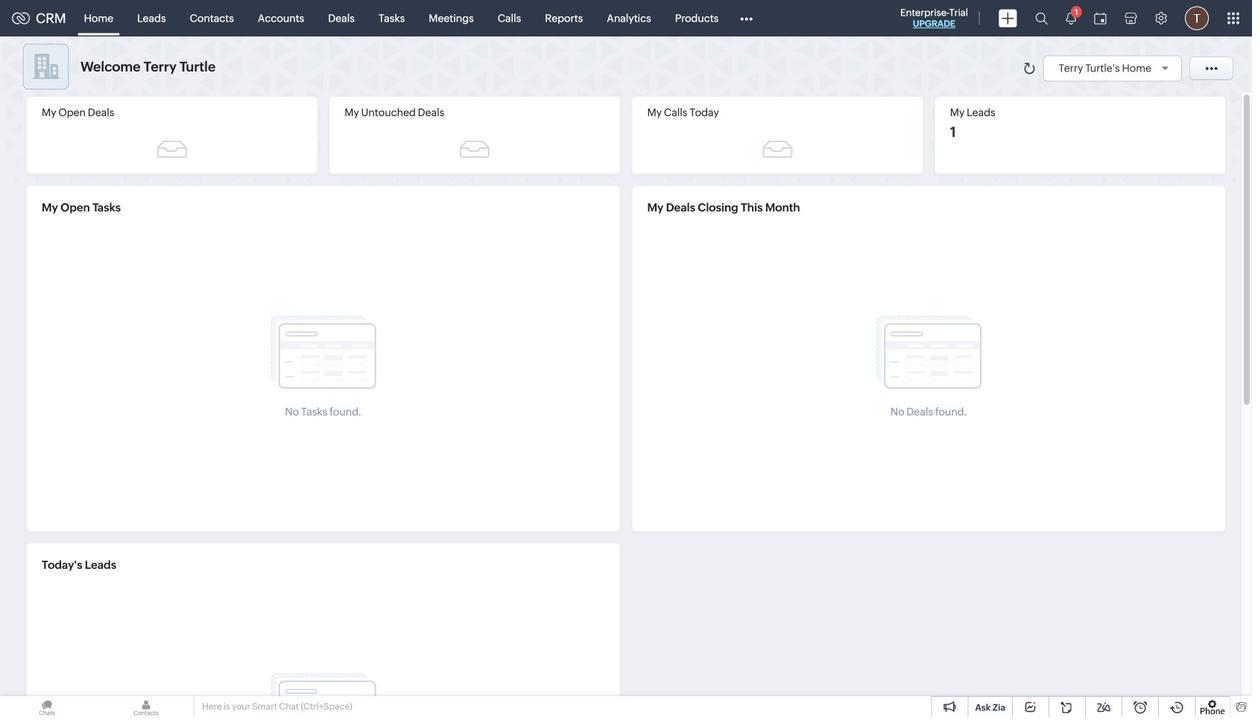 Task type: vqa. For each thing, say whether or not it's contained in the screenshot.
Search element
yes



Task type: describe. For each thing, give the bounding box(es) containing it.
Other Modules field
[[731, 6, 763, 30]]

create menu image
[[999, 9, 1018, 27]]

logo image
[[12, 12, 30, 24]]

create menu element
[[990, 0, 1027, 36]]



Task type: locate. For each thing, give the bounding box(es) containing it.
search image
[[1036, 12, 1048, 25]]

contacts image
[[99, 697, 193, 718]]

chats image
[[0, 697, 94, 718]]

search element
[[1027, 0, 1057, 37]]

signals element
[[1057, 0, 1085, 37]]

profile image
[[1185, 6, 1209, 30]]

calendar image
[[1094, 12, 1107, 24]]

profile element
[[1176, 0, 1218, 36]]



